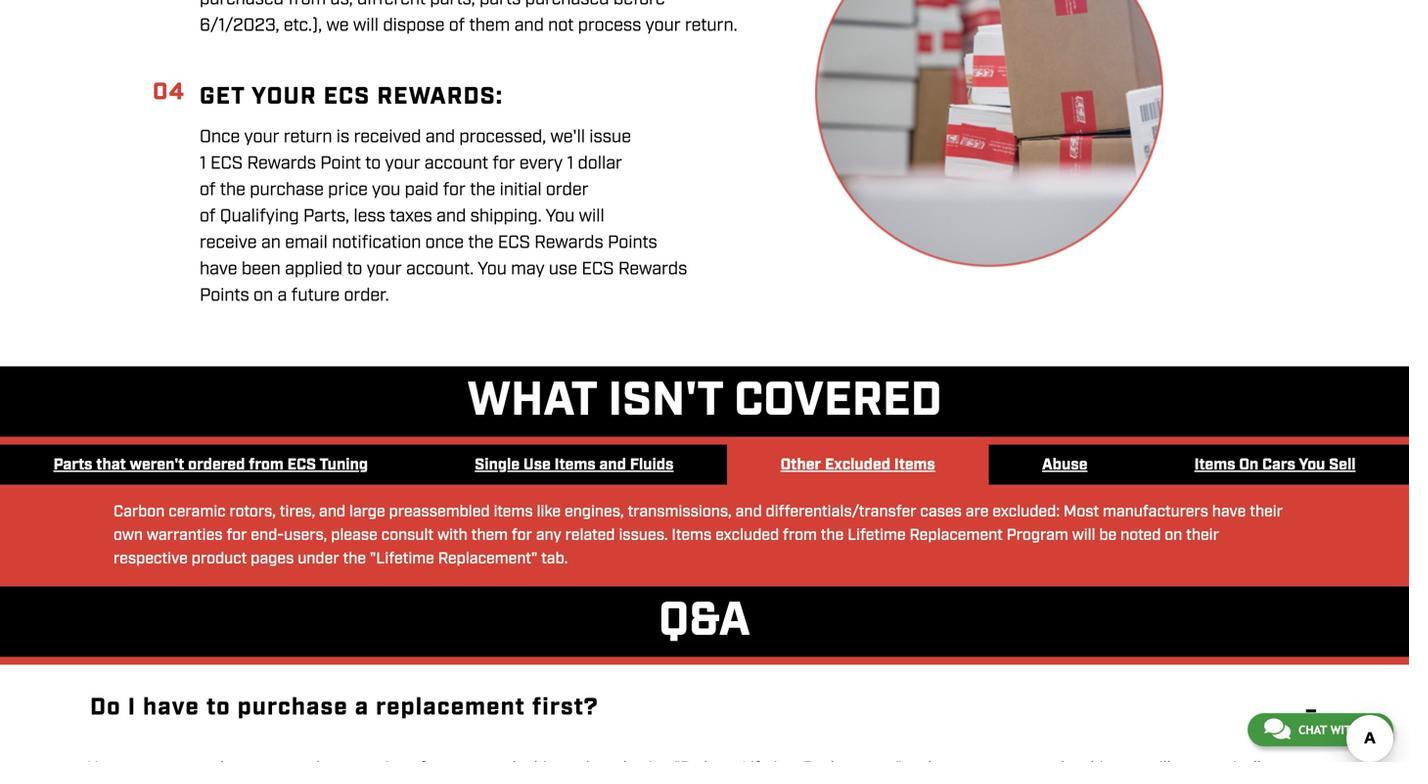 Task type: describe. For each thing, give the bounding box(es) containing it.
users,
[[284, 526, 327, 546]]

that
[[96, 455, 126, 476]]

parts that weren't ordered from ecs tuning button
[[0, 445, 422, 486]]

warranties
[[147, 526, 223, 546]]

been
[[242, 258, 281, 281]]

consult
[[382, 526, 434, 546]]

parts that weren't ordered from ecs tuning
[[53, 455, 368, 476]]

and left not
[[515, 14, 544, 37]]

items inside carbon ceramic rotors, tires, and large preassembled items like engines, transmissions, and differentials/transfer cases are excluded: most manufacturers have their own warranties for end-users, please consult with them for any related issues. items excluded from the lifetime replacement program will be noted on their respective product pages under the "lifetime replacement" tab.
[[672, 526, 712, 546]]

differentials/transfer
[[766, 502, 917, 523]]

is
[[337, 126, 350, 149]]

and inside button
[[600, 455, 626, 476]]

program
[[1007, 526, 1069, 546]]

transmissions,
[[628, 502, 732, 523]]

noted
[[1121, 526, 1162, 546]]

future
[[291, 284, 340, 307]]

respective
[[114, 549, 188, 570]]

received
[[354, 126, 421, 149]]

receive
[[200, 231, 257, 254]]

for down processed,
[[493, 152, 516, 175]]

sell
[[1330, 455, 1356, 476]]

engines,
[[565, 502, 624, 523]]

tires,
[[280, 502, 315, 523]]

related
[[566, 526, 615, 546]]

other
[[781, 455, 822, 476]]

ceramic
[[169, 502, 226, 523]]

account
[[425, 152, 489, 175]]

have inside once your return is received and processed, we'll issue 1 ecs rewards point to your account for every 1 dollar of the purchase price you paid for the initial order of qualifying parts, less taxes and shipping. you will receive an email notification once the ecs rewards points have been applied to your account. you may use ecs rewards points on a future order.
[[200, 258, 237, 281]]

04
[[153, 77, 185, 108]]

from inside carbon ceramic rotors, tires, and large preassembled items like engines, transmissions, and differentials/transfer cases are excluded: most manufacturers have their own warranties for end-users, please consult with them for any related issues. items excluded from the lifetime replacement program will be noted on their respective product pages under the "lifetime replacement" tab.
[[783, 526, 817, 546]]

taxes
[[390, 205, 432, 228]]

issues.
[[619, 526, 668, 546]]

1 horizontal spatial to
[[347, 258, 363, 281]]

any
[[536, 526, 562, 546]]

6/1/2023,
[[200, 14, 280, 37]]

account.
[[406, 258, 474, 281]]

excluded:
[[993, 502, 1060, 523]]

2 1 from the left
[[567, 152, 574, 175]]

0 horizontal spatial rewards
[[247, 152, 316, 175]]

2 vertical spatial to
[[207, 693, 231, 724]]

and up once
[[437, 205, 466, 228]]

process
[[578, 14, 642, 37]]

please
[[331, 526, 378, 546]]

on inside carbon ceramic rotors, tires, and large preassembled items like engines, transmissions, and differentials/transfer cases are excluded: most manufacturers have their own warranties for end-users, please consult with them for any related issues. items excluded from the lifetime replacement program will be noted on their respective product pages under the "lifetime replacement" tab.
[[1165, 526, 1183, 546]]

are
[[966, 502, 989, 523]]

use
[[549, 258, 578, 281]]

ecs up is
[[324, 81, 370, 113]]

6/1/2023, etc.), we will dispose of them and not process your return.
[[200, 14, 738, 37]]

items on cars you sell
[[1195, 455, 1356, 476]]

excluded
[[825, 455, 891, 476]]

1 vertical spatial purchase
[[238, 693, 348, 724]]

1 vertical spatial you
[[478, 258, 507, 281]]

preassembled
[[389, 502, 490, 523]]

you
[[372, 179, 401, 202]]

dispose
[[383, 14, 445, 37]]

tuning
[[320, 455, 368, 476]]

1 horizontal spatial with
[[1331, 724, 1360, 737]]

once your return is received and processed, we'll issue 1 ecs rewards point to your account for every 1 dollar of the purchase price you paid for the initial order of qualifying parts, less taxes and shipping. you will receive an email notification once the ecs rewards points have been applied to your account. you may use ecs rewards points on a future order.
[[200, 126, 688, 307]]

replacement"
[[438, 549, 538, 570]]

be
[[1100, 526, 1117, 546]]

items right use
[[555, 455, 596, 476]]

abuse
[[1043, 455, 1088, 476]]

cars
[[1263, 455, 1296, 476]]

and up 'account'
[[426, 126, 455, 149]]

we
[[327, 14, 349, 37]]

2 horizontal spatial to
[[365, 152, 381, 175]]

2 vertical spatial of
[[200, 205, 216, 228]]

abuse button
[[989, 445, 1142, 486]]

get your ecs rewards:
[[200, 81, 503, 113]]

do
[[90, 693, 121, 724]]

and up excluded
[[736, 502, 762, 523]]

every
[[520, 152, 563, 175]]

initial
[[500, 179, 542, 202]]

what isn't covered
[[467, 371, 942, 433]]

items left the on
[[1195, 455, 1236, 476]]

us
[[1364, 724, 1378, 737]]

your left return.
[[646, 14, 681, 37]]

email
[[285, 231, 328, 254]]

less
[[354, 205, 386, 228]]

do i have to purchase a replacement first?
[[90, 693, 599, 724]]

fluids
[[630, 455, 674, 476]]

ecs down shipping.
[[498, 231, 531, 254]]

ecs right use
[[582, 258, 614, 281]]

the down please
[[343, 549, 366, 570]]

tab list containing parts that weren't ordered from ecs tuning
[[0, 445, 1410, 486]]

q&a
[[659, 591, 751, 653]]

tab.
[[542, 549, 568, 570]]

large
[[349, 502, 385, 523]]

"lifetime
[[370, 549, 435, 570]]

comments image
[[1265, 718, 1291, 741]]

lifetime
[[848, 526, 906, 546]]

product
[[192, 549, 247, 570]]

1 1 from the left
[[200, 152, 206, 175]]

other excluded items button
[[727, 445, 989, 486]]

price
[[328, 179, 368, 202]]

excluded
[[716, 526, 780, 546]]

with inside carbon ceramic rotors, tires, and large preassembled items like engines, transmissions, and differentials/transfer cases are excluded: most manufacturers have their own warranties for end-users, please consult with them for any related issues. items excluded from the lifetime replacement program will be noted on their respective product pages under the "lifetime replacement" tab.
[[438, 526, 468, 546]]

purchase inside once your return is received and processed, we'll issue 1 ecs rewards point to your account for every 1 dollar of the purchase price you paid for the initial order of qualifying parts, less taxes and shipping. you will receive an email notification once the ecs rewards points have been applied to your account. you may use ecs rewards points on a future order.
[[250, 179, 324, 202]]



Task type: vqa. For each thing, say whether or not it's contained in the screenshot.
right the 1
yes



Task type: locate. For each thing, give the bounding box(es) containing it.
will right the we
[[353, 14, 379, 37]]

chat with us link
[[1248, 714, 1394, 747]]

for down 'account'
[[443, 179, 466, 202]]

chat with us
[[1299, 724, 1378, 737]]

single use items and fluids
[[475, 455, 674, 476]]

etc.),
[[284, 14, 322, 37]]

2 vertical spatial rewards
[[619, 258, 688, 281]]

end-
[[251, 526, 284, 546]]

1 vertical spatial have
[[1213, 502, 1247, 523]]

0 vertical spatial a
[[278, 284, 287, 307]]

the up shipping.
[[470, 179, 496, 202]]

your down received on the left of page
[[385, 152, 420, 175]]

points
[[608, 231, 658, 254], [200, 284, 249, 307]]

your
[[646, 14, 681, 37], [244, 126, 280, 149], [385, 152, 420, 175], [367, 258, 402, 281]]

once
[[426, 231, 464, 254]]

from inside 'button'
[[249, 455, 284, 476]]

an
[[261, 231, 281, 254]]

with left us
[[1331, 724, 1360, 737]]

i
[[128, 693, 136, 724]]

paid
[[405, 179, 439, 202]]

single
[[475, 455, 520, 476]]

0 horizontal spatial on
[[254, 284, 273, 307]]

2 vertical spatial have
[[143, 693, 200, 724]]

carbon ceramic rotors, tires, and large preassembled items like engines, transmissions, and differentials/transfer cases are excluded: most manufacturers have their own warranties for end-users, please consult with them for any related issues. items excluded from the lifetime replacement program will be noted on their respective product pages under the "lifetime replacement" tab.
[[114, 502, 1284, 570]]

order
[[546, 179, 589, 202]]

1 horizontal spatial points
[[608, 231, 658, 254]]

and left fluids
[[600, 455, 626, 476]]

0 vertical spatial you
[[546, 205, 575, 228]]

items up cases
[[895, 455, 936, 476]]

parts
[[53, 455, 92, 476]]

ecs
[[324, 81, 370, 113], [210, 152, 243, 175], [498, 231, 531, 254], [582, 258, 614, 281], [287, 455, 316, 476]]

for down "rotors,"
[[227, 526, 247, 546]]

1 vertical spatial their
[[1187, 526, 1220, 546]]

on
[[254, 284, 273, 307], [1165, 526, 1183, 546]]

2 horizontal spatial you
[[1300, 455, 1326, 476]]

points down been
[[200, 284, 249, 307]]

use
[[524, 455, 551, 476]]

rewards down return at the left top
[[247, 152, 316, 175]]

like
[[537, 502, 561, 523]]

0 horizontal spatial 1
[[200, 152, 206, 175]]

lifetime replacement image
[[815, 0, 1164, 267]]

of right dispose
[[449, 14, 465, 37]]

for
[[493, 152, 516, 175], [443, 179, 466, 202], [227, 526, 247, 546], [512, 526, 532, 546]]

0 vertical spatial have
[[200, 258, 237, 281]]

processed,
[[460, 126, 546, 149]]

will down most
[[1073, 526, 1096, 546]]

will
[[353, 14, 379, 37], [579, 205, 605, 228], [1073, 526, 1096, 546]]

0 vertical spatial will
[[353, 14, 379, 37]]

from up "rotors,"
[[249, 455, 284, 476]]

a inside once your return is received and processed, we'll issue 1 ecs rewards point to your account for every 1 dollar of the purchase price you paid for the initial order of qualifying parts, less taxes and shipping. you will receive an email notification once the ecs rewards points have been applied to your account. you may use ecs rewards points on a future order.
[[278, 284, 287, 307]]

2 vertical spatial will
[[1073, 526, 1096, 546]]

isn't
[[608, 371, 723, 433]]

shipping.
[[471, 205, 542, 228]]

first?
[[533, 693, 599, 724]]

ecs down once
[[210, 152, 243, 175]]

own
[[114, 526, 143, 546]]

on
[[1240, 455, 1259, 476]]

notification
[[332, 231, 421, 254]]

0 vertical spatial of
[[449, 14, 465, 37]]

weren't
[[130, 455, 184, 476]]

1 vertical spatial will
[[579, 205, 605, 228]]

1
[[200, 152, 206, 175], [567, 152, 574, 175]]

0 vertical spatial their
[[1250, 502, 1284, 523]]

0 horizontal spatial a
[[278, 284, 287, 307]]

0 vertical spatial purchase
[[250, 179, 324, 202]]

0 vertical spatial to
[[365, 152, 381, 175]]

what
[[467, 371, 597, 433]]

1 horizontal spatial their
[[1250, 502, 1284, 523]]

their down items on cars you sell button
[[1250, 502, 1284, 523]]

1 down once
[[200, 152, 206, 175]]

return
[[284, 126, 332, 149]]

1 horizontal spatial on
[[1165, 526, 1183, 546]]

of up receive
[[200, 205, 216, 228]]

the up qualifying
[[220, 179, 246, 202]]

1 vertical spatial rewards
[[535, 231, 604, 254]]

to up order.
[[347, 258, 363, 281]]

1 horizontal spatial you
[[546, 205, 575, 228]]

items down transmissions,
[[672, 526, 712, 546]]

1 vertical spatial on
[[1165, 526, 1183, 546]]

the down 'differentials/transfer'
[[821, 526, 844, 546]]

you inside items on cars you sell button
[[1300, 455, 1326, 476]]

point
[[320, 152, 361, 175]]

with down preassembled
[[438, 526, 468, 546]]

most
[[1064, 502, 1100, 523]]

their down manufacturers
[[1187, 526, 1220, 546]]

0 horizontal spatial their
[[1187, 526, 1220, 546]]

cases
[[921, 502, 962, 523]]

on down manufacturers
[[1165, 526, 1183, 546]]

chat
[[1299, 724, 1328, 737]]

and up please
[[319, 502, 346, 523]]

ecs inside 'button'
[[287, 455, 316, 476]]

0 horizontal spatial with
[[438, 526, 468, 546]]

1 horizontal spatial 1
[[567, 152, 574, 175]]

manufacturers
[[1103, 502, 1209, 523]]

rewards:
[[377, 81, 503, 113]]

have inside carbon ceramic rotors, tires, and large preassembled items like engines, transmissions, and differentials/transfer cases are excluded: most manufacturers have their own warranties for end-users, please consult with them for any related issues. items excluded from the lifetime replacement program will be noted on their respective product pages under the "lifetime replacement" tab.
[[1213, 502, 1247, 523]]

1 vertical spatial with
[[1331, 724, 1360, 737]]

rotors,
[[230, 502, 276, 523]]

1 horizontal spatial will
[[579, 205, 605, 228]]

will inside carbon ceramic rotors, tires, and large preassembled items like engines, transmissions, and differentials/transfer cases are excluded: most manufacturers have their own warranties for end-users, please consult with them for any related issues. items excluded from the lifetime replacement program will be noted on their respective product pages under the "lifetime replacement" tab.
[[1073, 526, 1096, 546]]

pages
[[251, 549, 294, 570]]

will inside once your return is received and processed, we'll issue 1 ecs rewards point to your account for every 1 dollar of the purchase price you paid for the initial order of qualifying parts, less taxes and shipping. you will receive an email notification once the ecs rewards points have been applied to your account. you may use ecs rewards points on a future order.
[[579, 205, 605, 228]]

0 horizontal spatial points
[[200, 284, 249, 307]]

not
[[548, 14, 574, 37]]

0 vertical spatial with
[[438, 526, 468, 546]]

0 vertical spatial rewards
[[247, 152, 316, 175]]

0 vertical spatial them
[[469, 14, 510, 37]]

0 horizontal spatial have
[[143, 693, 200, 724]]

2 vertical spatial you
[[1300, 455, 1326, 476]]

2 horizontal spatial rewards
[[619, 258, 688, 281]]

1 horizontal spatial have
[[200, 258, 237, 281]]

1 vertical spatial from
[[783, 526, 817, 546]]

of
[[449, 14, 465, 37], [200, 179, 216, 202], [200, 205, 216, 228]]

ordered
[[188, 455, 245, 476]]

of down once
[[200, 179, 216, 202]]

you down order
[[546, 205, 575, 228]]

carbon
[[114, 502, 165, 523]]

your right once
[[244, 126, 280, 149]]

your down 'notification'
[[367, 258, 402, 281]]

you
[[546, 205, 575, 228], [478, 258, 507, 281], [1300, 455, 1326, 476]]

2 horizontal spatial have
[[1213, 502, 1247, 523]]

1 vertical spatial points
[[200, 284, 249, 307]]

0 horizontal spatial from
[[249, 455, 284, 476]]

may
[[511, 258, 545, 281]]

with
[[438, 526, 468, 546], [1331, 724, 1360, 737]]

single use items and fluids button
[[422, 445, 727, 486]]

issue
[[590, 126, 631, 149]]

have right i
[[143, 693, 200, 724]]

them left not
[[469, 14, 510, 37]]

1 vertical spatial to
[[347, 258, 363, 281]]

for down items
[[512, 526, 532, 546]]

points down dollar
[[608, 231, 658, 254]]

have down the on
[[1213, 502, 1247, 523]]

under
[[298, 549, 339, 570]]

will down order
[[579, 205, 605, 228]]

get
[[200, 81, 245, 113]]

return.
[[685, 14, 738, 37]]

a
[[278, 284, 287, 307], [355, 693, 369, 724]]

0 horizontal spatial to
[[207, 693, 231, 724]]

0 horizontal spatial will
[[353, 14, 379, 37]]

items on cars you sell button
[[1142, 445, 1410, 486]]

0 horizontal spatial you
[[478, 258, 507, 281]]

to
[[365, 152, 381, 175], [347, 258, 363, 281], [207, 693, 231, 724]]

from down 'differentials/transfer'
[[783, 526, 817, 546]]

once
[[200, 126, 240, 149]]

1 vertical spatial them
[[471, 526, 508, 546]]

and
[[515, 14, 544, 37], [426, 126, 455, 149], [437, 205, 466, 228], [600, 455, 626, 476], [319, 502, 346, 523], [736, 502, 762, 523]]

order.
[[344, 284, 389, 307]]

1 vertical spatial of
[[200, 179, 216, 202]]

0 vertical spatial from
[[249, 455, 284, 476]]

other excluded items tab panel
[[114, 501, 1296, 571]]

2 horizontal spatial will
[[1073, 526, 1096, 546]]

purchase
[[250, 179, 324, 202], [238, 693, 348, 724]]

have down receive
[[200, 258, 237, 281]]

on inside once your return is received and processed, we'll issue 1 ecs rewards point to your account for every 1 dollar of the purchase price you paid for the initial order of qualifying parts, less taxes and shipping. you will receive an email notification once the ecs rewards points have been applied to your account. you may use ecs rewards points on a future order.
[[254, 284, 273, 307]]

dollar
[[578, 152, 623, 175]]

on down been
[[254, 284, 273, 307]]

them inside carbon ceramic rotors, tires, and large preassembled items like engines, transmissions, and differentials/transfer cases are excluded: most manufacturers have their own warranties for end-users, please consult with them for any related issues. items excluded from the lifetime replacement program will be noted on their respective product pages under the "lifetime replacement" tab.
[[471, 526, 508, 546]]

the right once
[[468, 231, 494, 254]]

0 vertical spatial on
[[254, 284, 273, 307]]

applied
[[285, 258, 343, 281]]

rewards right use
[[619, 258, 688, 281]]

them up replacement"
[[471, 526, 508, 546]]

you left sell
[[1300, 455, 1326, 476]]

you left may
[[478, 258, 507, 281]]

rewards up use
[[535, 231, 604, 254]]

your
[[252, 81, 317, 113]]

tab list
[[0, 445, 1410, 486]]

to right i
[[207, 693, 231, 724]]

0 vertical spatial points
[[608, 231, 658, 254]]

a left future
[[278, 284, 287, 307]]

1 horizontal spatial from
[[783, 526, 817, 546]]

1 vertical spatial a
[[355, 693, 369, 724]]

1 horizontal spatial a
[[355, 693, 369, 724]]

a left replacement
[[355, 693, 369, 724]]

to up "you"
[[365, 152, 381, 175]]

1 horizontal spatial rewards
[[535, 231, 604, 254]]

ecs left tuning
[[287, 455, 316, 476]]

covered
[[735, 371, 942, 433]]

1 down we'll
[[567, 152, 574, 175]]



